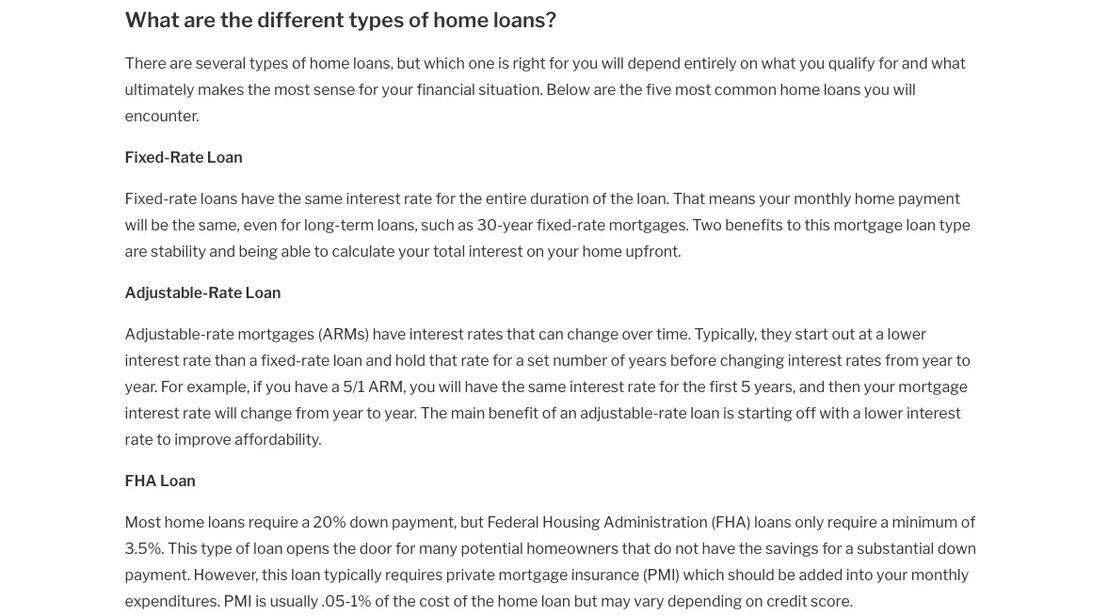 Task type: describe. For each thing, give the bounding box(es) containing it.
the up the stability
[[172, 216, 195, 234]]

homeowners
[[527, 540, 619, 558]]

0 horizontal spatial that
[[429, 351, 458, 370]]

an
[[560, 404, 577, 422]]

rate down 'before' on the bottom right
[[659, 404, 687, 422]]

a left the set
[[516, 351, 524, 370]]

2 horizontal spatial but
[[574, 592, 598, 611]]

are inside fixed-rate loans have the same interest rate for the entire duration of the loan. that means your monthly home payment will be the same, even for long-term loans, such as 30-year fixed-rate mortgages. two benefits to this mortgage loan type are stability and being able to calculate your total interest on your home upfront.
[[125, 242, 147, 260]]

what are the different types of home loans?
[[125, 7, 557, 32]]

the right makes
[[247, 80, 271, 98]]

rate down (arms)
[[301, 351, 330, 370]]

your inside adjustable-rate mortgages (arms) have interest rates that can change over time. typically, they start out at a lower interest rate than a fixed-rate loan and hold that rate for a set number of years before changing interest rates from year to year. for example, if you have a 5/1 arm, you will have the same interest rate for the first 5 years, and then your mortgage interest rate will change from year to year. the main benefit of an adjustable-rate loan is starting off with a lower interest rate to improve affordability.
[[864, 378, 895, 396]]

and up off
[[799, 378, 825, 396]]

home up one
[[433, 7, 489, 32]]

loan left 'opens'
[[253, 540, 283, 558]]

a up substantial
[[881, 513, 889, 532]]

out
[[832, 325, 856, 343]]

fixed-rate loan
[[125, 148, 243, 166]]

housing
[[542, 513, 600, 532]]

(pmi)
[[643, 566, 680, 584]]

home right common
[[780, 80, 820, 98]]

adjustable-
[[580, 404, 659, 422]]

loan down (arms)
[[333, 351, 363, 370]]

potential
[[461, 540, 523, 558]]

not
[[675, 540, 699, 558]]

main
[[451, 404, 485, 422]]

type inside most home loans require a 20% down payment, but federal housing administration (fha) loans only require a minimum of 3.5%. this type of loan opens the door for many potential homeowners that do not have the savings for a substantial down payment. however, this loan typically requires private mortgage insurance (pmi) which should be added into your monthly expenditures. pmi is usually .05-1% of the cost of the home loan but may vary depending on credit score.
[[201, 540, 232, 558]]

1%
[[351, 592, 372, 611]]

you down qualify
[[864, 80, 890, 98]]

you up the
[[410, 378, 435, 396]]

on inside there are several types of home loans, but which one is right for you will depend entirely on what you qualify for and what ultimately makes the most sense for your financial situation. below are the five most common home loans you will encounter.
[[740, 54, 758, 72]]

typically,
[[695, 325, 757, 343]]

is inside there are several types of home loans, but which one is right for you will depend entirely on what you qualify for and what ultimately makes the most sense for your financial situation. below are the five most common home loans you will encounter.
[[498, 54, 510, 72]]

loan for fixed-rate loan
[[207, 148, 243, 166]]

time.
[[656, 325, 691, 343]]

0 horizontal spatial rates
[[467, 325, 503, 343]]

federal
[[487, 513, 539, 532]]

being
[[239, 242, 278, 260]]

rate left than
[[183, 351, 211, 370]]

the left five
[[619, 80, 643, 98]]

and inside there are several types of home loans, but which one is right for you will depend entirely on what you qualify for and what ultimately makes the most sense for your financial situation. below are the five most common home loans you will encounter.
[[902, 54, 928, 72]]

.05-
[[322, 592, 351, 611]]

but inside there are several types of home loans, but which one is right for you will depend entirely on what you qualify for and what ultimately makes the most sense for your financial situation. below are the five most common home loans you will encounter.
[[397, 54, 421, 72]]

however,
[[194, 566, 259, 584]]

of inside fixed-rate loans have the same interest rate for the entire duration of the loan. that means your monthly home payment will be the same, even for long-term loans, such as 30-year fixed-rate mortgages. two benefits to this mortgage loan type are stability and being able to calculate your total interest on your home upfront.
[[592, 189, 607, 208]]

improve
[[174, 430, 231, 449]]

rate down duration
[[577, 216, 606, 234]]

vary
[[634, 592, 664, 611]]

2 require from the left
[[828, 513, 878, 532]]

minimum
[[892, 513, 958, 532]]

sense
[[314, 80, 355, 98]]

should
[[728, 566, 775, 584]]

the down private
[[471, 592, 494, 611]]

your up benefits
[[759, 189, 791, 208]]

fixed-rate loans have the same interest rate for the entire duration of the loan. that means your monthly home payment will be the same, even for long-term loans, such as 30-year fixed-rate mortgages. two benefits to this mortgage loan type are stability and being able to calculate your total interest on your home upfront.
[[125, 189, 971, 260]]

changing
[[720, 351, 785, 370]]

rate up fha
[[125, 430, 153, 449]]

2 most from the left
[[675, 80, 711, 98]]

home up this
[[164, 513, 205, 532]]

situation.
[[479, 80, 543, 98]]

fixed- for rate
[[125, 148, 170, 166]]

savings
[[766, 540, 819, 558]]

mortgages.
[[609, 216, 689, 234]]

20%
[[313, 513, 346, 532]]

1 horizontal spatial year.
[[384, 404, 417, 422]]

is inside adjustable-rate mortgages (arms) have interest rates that can change over time. typically, they start out at a lower interest rate than a fixed-rate loan and hold that rate for a set number of years before changing interest rates from year to year. for example, if you have a 5/1 arm, you will have the same interest rate for the first 5 years, and then your mortgage interest rate will change from year to year. the main benefit of an adjustable-rate loan is starting off with a lower interest rate to improve affordability.
[[723, 404, 735, 422]]

this
[[168, 540, 198, 558]]

loans up savings
[[754, 513, 792, 532]]

1 most from the left
[[274, 80, 310, 98]]

1 vertical spatial change
[[240, 404, 292, 422]]

a up into
[[846, 540, 854, 558]]

2 vertical spatial year
[[333, 404, 363, 422]]

be inside most home loans require a 20% down payment, but federal housing administration (fha) loans only require a minimum of 3.5%. this type of loan opens the door for many potential homeowners that do not have the savings for a substantial down payment. however, this loan typically requires private mortgage insurance (pmi) which should be added into your monthly expenditures. pmi is usually .05-1% of the cost of the home loan but may vary depending on credit score.
[[778, 566, 796, 584]]

loan down homeowners on the bottom
[[541, 592, 571, 611]]

the left loan.
[[610, 189, 634, 208]]

pmi
[[224, 592, 252, 611]]

rate up main
[[461, 351, 489, 370]]

monthly inside most home loans require a 20% down payment, but federal housing administration (fha) loans only require a minimum of 3.5%. this type of loan opens the door for many potential homeowners that do not have the savings for a substantial down payment. however, this loan typically requires private mortgage insurance (pmi) which should be added into your monthly expenditures. pmi is usually .05-1% of the cost of the home loan but may vary depending on credit score.
[[911, 566, 969, 584]]

0 vertical spatial year.
[[125, 378, 158, 396]]

do
[[654, 540, 672, 558]]

requires
[[385, 566, 443, 584]]

fixed- for rate
[[125, 189, 169, 208]]

depending
[[668, 592, 742, 611]]

home left upfront.
[[582, 242, 623, 260]]

have left 5/1
[[295, 378, 328, 396]]

added
[[799, 566, 843, 584]]

different
[[257, 7, 344, 32]]

for right sense
[[358, 80, 379, 98]]

for up such
[[436, 189, 456, 208]]

encounter.
[[125, 106, 199, 125]]

home up sense
[[310, 54, 350, 72]]

loans inside there are several types of home loans, but which one is right for you will depend entirely on what you qualify for and what ultimately makes the most sense for your financial situation. below are the five most common home loans you will encounter.
[[824, 80, 861, 98]]

what
[[125, 7, 180, 32]]

total
[[433, 242, 465, 260]]

which inside there are several types of home loans, but which one is right for you will depend entirely on what you qualify for and what ultimately makes the most sense for your financial situation. below are the five most common home loans you will encounter.
[[424, 54, 465, 72]]

the up "able"
[[278, 189, 301, 208]]

for up below
[[549, 54, 569, 72]]

affordability.
[[235, 430, 322, 449]]

a right at
[[876, 325, 884, 343]]

of inside there are several types of home loans, but which one is right for you will depend entirely on what you qualify for and what ultimately makes the most sense for your financial situation. below are the five most common home loans you will encounter.
[[292, 54, 306, 72]]

5
[[741, 378, 751, 396]]

of right minimum on the bottom right
[[961, 513, 976, 532]]

rate for fixed-
[[170, 148, 204, 166]]

that inside most home loans require a 20% down payment, but federal housing administration (fha) loans only require a minimum of 3.5%. this type of loan opens the door for many potential homeowners that do not have the savings for a substantial down payment. however, this loan typically requires private mortgage insurance (pmi) which should be added into your monthly expenditures. pmi is usually .05-1% of the cost of the home loan but may vary depending on credit score.
[[622, 540, 651, 558]]

5/1
[[343, 378, 365, 396]]

your left total
[[398, 242, 430, 260]]

benefits
[[725, 216, 783, 234]]

rate up improve
[[183, 404, 211, 422]]

loan down 'opens'
[[291, 566, 321, 584]]

and inside fixed-rate loans have the same interest rate for the entire duration of the loan. that means your monthly home payment will be the same, even for long-term loans, such as 30-year fixed-rate mortgages. two benefits to this mortgage loan type are stability and being able to calculate your total interest on your home upfront.
[[209, 242, 235, 260]]

even
[[243, 216, 277, 234]]

the up should
[[739, 540, 762, 558]]

term
[[340, 216, 374, 234]]

of up however, on the left of page
[[236, 540, 250, 558]]

can
[[539, 325, 564, 343]]

on inside fixed-rate loans have the same interest rate for the entire duration of the loan. that means your monthly home payment will be the same, even for long-term loans, such as 30-year fixed-rate mortgages. two benefits to this mortgage loan type are stability and being able to calculate your total interest on your home upfront.
[[527, 242, 544, 260]]

then
[[829, 378, 861, 396]]

payment.
[[125, 566, 190, 584]]

you left qualify
[[799, 54, 825, 72]]

that
[[673, 189, 706, 208]]

are right what
[[184, 7, 216, 32]]

substantial
[[857, 540, 934, 558]]

depend
[[627, 54, 681, 72]]

monthly inside fixed-rate loans have the same interest rate for the entire duration of the loan. that means your monthly home payment will be the same, even for long-term loans, such as 30-year fixed-rate mortgages. two benefits to this mortgage loan type are stability and being able to calculate your total interest on your home upfront.
[[794, 189, 852, 208]]

score.
[[811, 592, 853, 611]]

the up 'several'
[[220, 7, 253, 32]]

calculate
[[332, 242, 395, 260]]

ultimately
[[125, 80, 195, 98]]

makes
[[198, 80, 244, 98]]

many
[[419, 540, 458, 558]]

loan down first
[[690, 404, 720, 422]]

rate down years
[[628, 378, 656, 396]]

for up requires
[[396, 540, 416, 558]]

may
[[601, 592, 631, 611]]

entirely
[[684, 54, 737, 72]]

have up main
[[465, 378, 498, 396]]

be inside fixed-rate loans have the same interest rate for the entire duration of the loan. that means your monthly home payment will be the same, even for long-term loans, such as 30-year fixed-rate mortgages. two benefits to this mortgage loan type are stability and being able to calculate your total interest on your home upfront.
[[151, 216, 169, 234]]

(fha)
[[711, 513, 751, 532]]

able
[[281, 242, 311, 260]]

home left payment
[[855, 189, 895, 208]]

which inside most home loans require a 20% down payment, but federal housing administration (fha) loans only require a minimum of 3.5%. this type of loan opens the door for many potential homeowners that do not have the savings for a substantial down payment. however, this loan typically requires private mortgage insurance (pmi) which should be added into your monthly expenditures. pmi is usually .05-1% of the cost of the home loan but may vary depending on credit score.
[[683, 566, 725, 584]]

have inside fixed-rate loans have the same interest rate for the entire duration of the loan. that means your monthly home payment will be the same, even for long-term loans, such as 30-year fixed-rate mortgages. two benefits to this mortgage loan type are stability and being able to calculate your total interest on your home upfront.
[[241, 189, 275, 208]]

year inside fixed-rate loans have the same interest rate for the entire duration of the loan. that means your monthly home payment will be the same, even for long-term loans, such as 30-year fixed-rate mortgages. two benefits to this mortgage loan type are stability and being able to calculate your total interest on your home upfront.
[[503, 216, 534, 234]]

of left years
[[611, 351, 625, 370]]

for right qualify
[[879, 54, 899, 72]]

1 vertical spatial year
[[922, 351, 953, 370]]

is inside most home loans require a 20% down payment, but federal housing administration (fha) loans only require a minimum of 3.5%. this type of loan opens the door for many potential homeowners that do not have the savings for a substantial down payment. however, this loan typically requires private mortgage insurance (pmi) which should be added into your monthly expenditures. pmi is usually .05-1% of the cost of the home loan but may vary depending on credit score.
[[255, 592, 267, 611]]

opens
[[286, 540, 330, 558]]

1 vertical spatial lower
[[864, 404, 904, 422]]

a left 20%
[[302, 513, 310, 532]]

for down years
[[659, 378, 679, 396]]

0 vertical spatial types
[[349, 7, 404, 32]]

of left an
[[542, 404, 557, 422]]

adjustable-rate loan
[[125, 283, 281, 302]]

the up benefit
[[502, 378, 525, 396]]

only
[[795, 513, 824, 532]]

for left the set
[[493, 351, 513, 370]]

loans, inside there are several types of home loans, but which one is right for you will depend entirely on what you qualify for and what ultimately makes the most sense for your financial situation. below are the five most common home loans you will encounter.
[[353, 54, 394, 72]]

you right if
[[266, 378, 291, 396]]



Task type: locate. For each thing, give the bounding box(es) containing it.
1 horizontal spatial this
[[805, 216, 831, 234]]

1 vertical spatial loan
[[245, 283, 281, 302]]

types right 'several'
[[249, 54, 289, 72]]

if
[[253, 378, 262, 396]]

of right 1%
[[375, 592, 389, 611]]

rate down the fixed-rate loan
[[169, 189, 197, 208]]

years,
[[754, 378, 796, 396]]

0 vertical spatial fixed-
[[537, 216, 577, 234]]

are left the stability
[[125, 242, 147, 260]]

2 vertical spatial on
[[746, 592, 763, 611]]

loan
[[207, 148, 243, 166], [245, 283, 281, 302], [160, 472, 196, 490]]

starting
[[738, 404, 793, 422]]

0 vertical spatial but
[[397, 54, 421, 72]]

fixed- inside fixed-rate loans have the same interest rate for the entire duration of the loan. that means your monthly home payment will be the same, even for long-term loans, such as 30-year fixed-rate mortgages. two benefits to this mortgage loan type are stability and being able to calculate your total interest on your home upfront.
[[125, 189, 169, 208]]

rates down at
[[846, 351, 882, 370]]

your down duration
[[548, 242, 579, 260]]

years
[[629, 351, 667, 370]]

1 vertical spatial be
[[778, 566, 796, 584]]

types inside there are several types of home loans, but which one is right for you will depend entirely on what you qualify for and what ultimately makes the most sense for your financial situation. below are the five most common home loans you will encounter.
[[249, 54, 289, 72]]

same up long-
[[305, 189, 343, 208]]

0 horizontal spatial monthly
[[794, 189, 852, 208]]

0 vertical spatial type
[[939, 216, 971, 234]]

1 fixed- from the top
[[125, 148, 170, 166]]

1 vertical spatial fixed-
[[125, 189, 169, 208]]

this right benefits
[[805, 216, 831, 234]]

monthly down substantial
[[911, 566, 969, 584]]

1 vertical spatial that
[[429, 351, 458, 370]]

rate
[[170, 148, 204, 166], [208, 283, 242, 302]]

of right duration
[[592, 189, 607, 208]]

change down if
[[240, 404, 292, 422]]

lower right at
[[888, 325, 927, 343]]

most left sense
[[274, 80, 310, 98]]

change
[[567, 325, 619, 343], [240, 404, 292, 422]]

a
[[876, 325, 884, 343], [249, 351, 258, 370], [516, 351, 524, 370], [331, 378, 340, 396], [853, 404, 861, 422], [302, 513, 310, 532], [881, 513, 889, 532], [846, 540, 854, 558]]

your down substantial
[[877, 566, 908, 584]]

be up credit
[[778, 566, 796, 584]]

entire
[[486, 189, 527, 208]]

will
[[601, 54, 624, 72], [893, 80, 916, 98], [125, 216, 148, 234], [439, 378, 461, 396], [214, 404, 237, 422]]

most
[[274, 80, 310, 98], [675, 80, 711, 98]]

1 horizontal spatial change
[[567, 325, 619, 343]]

loans, inside fixed-rate loans have the same interest rate for the entire duration of the loan. that means your monthly home payment will be the same, even for long-term loans, such as 30-year fixed-rate mortgages. two benefits to this mortgage loan type are stability and being able to calculate your total interest on your home upfront.
[[377, 216, 418, 234]]

is right one
[[498, 54, 510, 72]]

off
[[796, 404, 816, 422]]

that right hold
[[429, 351, 458, 370]]

several
[[196, 54, 246, 72]]

0 horizontal spatial type
[[201, 540, 232, 558]]

1 vertical spatial adjustable-
[[125, 325, 206, 343]]

fixed-
[[125, 148, 170, 166], [125, 189, 169, 208]]

1 horizontal spatial same
[[528, 378, 567, 396]]

hold
[[395, 351, 426, 370]]

1 horizontal spatial but
[[460, 513, 484, 532]]

insurance
[[571, 566, 640, 584]]

loan.
[[637, 189, 670, 208]]

this inside fixed-rate loans have the same interest rate for the entire duration of the loan. that means your monthly home payment will be the same, even for long-term loans, such as 30-year fixed-rate mortgages. two benefits to this mortgage loan type are stability and being able to calculate your total interest on your home upfront.
[[805, 216, 831, 234]]

set
[[527, 351, 550, 370]]

1 vertical spatial monthly
[[911, 566, 969, 584]]

duration
[[530, 189, 589, 208]]

1 horizontal spatial from
[[885, 351, 919, 370]]

1 horizontal spatial require
[[828, 513, 878, 532]]

0 horizontal spatial year
[[333, 404, 363, 422]]

as
[[458, 216, 474, 234]]

0 horizontal spatial types
[[249, 54, 289, 72]]

0 vertical spatial down
[[350, 513, 388, 532]]

have down (fha) at the bottom of the page
[[702, 540, 736, 558]]

but left may
[[574, 592, 598, 611]]

down down minimum on the bottom right
[[938, 540, 977, 558]]

1 vertical spatial mortgage
[[899, 378, 968, 396]]

loans up same,
[[200, 189, 238, 208]]

2 vertical spatial but
[[574, 592, 598, 611]]

0 horizontal spatial this
[[262, 566, 288, 584]]

adjustable- for rate
[[125, 325, 206, 343]]

0 horizontal spatial loan
[[160, 472, 196, 490]]

home down potential
[[498, 592, 538, 611]]

0 vertical spatial is
[[498, 54, 510, 72]]

at
[[859, 325, 873, 343]]

loan for adjustable-rate loan
[[245, 283, 281, 302]]

0 horizontal spatial which
[[424, 54, 465, 72]]

is
[[498, 54, 510, 72], [723, 404, 735, 422], [255, 592, 267, 611]]

2 horizontal spatial loan
[[245, 283, 281, 302]]

(arms)
[[318, 325, 369, 343]]

on down should
[[746, 592, 763, 611]]

administration
[[604, 513, 708, 532]]

financial
[[417, 80, 475, 98]]

a left 5/1
[[331, 378, 340, 396]]

this
[[805, 216, 831, 234], [262, 566, 288, 584]]

2 horizontal spatial year
[[922, 351, 953, 370]]

you up below
[[572, 54, 598, 72]]

the down 'before' on the bottom right
[[683, 378, 706, 396]]

0 vertical spatial year
[[503, 216, 534, 234]]

1 adjustable- from the top
[[125, 283, 208, 302]]

loan inside fixed-rate loans have the same interest rate for the entire duration of the loan. that means your monthly home payment will be the same, even for long-term loans, such as 30-year fixed-rate mortgages. two benefits to this mortgage loan type are stability and being able to calculate your total interest on your home upfront.
[[906, 216, 936, 234]]

1 vertical spatial fixed-
[[261, 351, 301, 370]]

0 horizontal spatial what
[[761, 54, 796, 72]]

but up potential
[[460, 513, 484, 532]]

the up as
[[459, 189, 482, 208]]

0 vertical spatial monthly
[[794, 189, 852, 208]]

mortgage down homeowners on the bottom
[[499, 566, 568, 584]]

1 horizontal spatial that
[[507, 325, 535, 343]]

loans?
[[493, 7, 557, 32]]

2 horizontal spatial that
[[622, 540, 651, 558]]

fixed- inside adjustable-rate mortgages (arms) have interest rates that can change over time. typically, they start out at a lower interest rate than a fixed-rate loan and hold that rate for a set number of years before changing interest rates from year to year. for example, if you have a 5/1 arm, you will have the same interest rate for the first 5 years, and then your mortgage interest rate will change from year to year. the main benefit of an adjustable-rate loan is starting off with a lower interest rate to improve affordability.
[[261, 351, 301, 370]]

means
[[709, 189, 756, 208]]

for up added
[[822, 540, 842, 558]]

2 what from the left
[[931, 54, 966, 72]]

start
[[795, 325, 829, 343]]

0 horizontal spatial from
[[295, 404, 329, 422]]

1 vertical spatial types
[[249, 54, 289, 72]]

your inside most home loans require a 20% down payment, but federal housing administration (fha) loans only require a minimum of 3.5%. this type of loan opens the door for many potential homeowners that do not have the savings for a substantial down payment. however, this loan typically requires private mortgage insurance (pmi) which should be added into your monthly expenditures. pmi is usually .05-1% of the cost of the home loan but may vary depending on credit score.
[[877, 566, 908, 584]]

of down different
[[292, 54, 306, 72]]

1 vertical spatial type
[[201, 540, 232, 558]]

stability
[[151, 242, 206, 260]]

most home loans require a 20% down payment, but federal housing administration (fha) loans only require a minimum of 3.5%. this type of loan opens the door for many potential homeowners that do not have the savings for a substantial down payment. however, this loan typically requires private mortgage insurance (pmi) which should be added into your monthly expenditures. pmi is usually .05-1% of the cost of the home loan but may vary depending on credit score.
[[125, 513, 977, 611]]

1 vertical spatial rates
[[846, 351, 882, 370]]

mortgage down payment
[[834, 216, 903, 234]]

typically
[[324, 566, 382, 584]]

have up even
[[241, 189, 275, 208]]

right
[[513, 54, 546, 72]]

there
[[125, 54, 166, 72]]

mortgage inside most home loans require a 20% down payment, but federal housing administration (fha) loans only require a minimum of 3.5%. this type of loan opens the door for many potential homeowners that do not have the savings for a substantial down payment. however, this loan typically requires private mortgage insurance (pmi) which should be added into your monthly expenditures. pmi is usually .05-1% of the cost of the home loan but may vary depending on credit score.
[[499, 566, 568, 584]]

the
[[420, 404, 448, 422]]

year. down arm,
[[384, 404, 417, 422]]

fha
[[125, 472, 157, 490]]

such
[[421, 216, 455, 234]]

1 vertical spatial which
[[683, 566, 725, 584]]

same inside adjustable-rate mortgages (arms) have interest rates that can change over time. typically, they start out at a lower interest rate than a fixed-rate loan and hold that rate for a set number of years before changing interest rates from year to year. for example, if you have a 5/1 arm, you will have the same interest rate for the first 5 years, and then your mortgage interest rate will change from year to year. the main benefit of an adjustable-rate loan is starting off with a lower interest rate to improve affordability.
[[528, 378, 567, 396]]

of right cost on the left
[[453, 592, 468, 611]]

for
[[161, 378, 183, 396]]

before
[[670, 351, 717, 370]]

2 vertical spatial mortgage
[[499, 566, 568, 584]]

0 horizontal spatial require
[[248, 513, 298, 532]]

0 vertical spatial loan
[[207, 148, 243, 166]]

1 require from the left
[[248, 513, 298, 532]]

are right below
[[594, 80, 616, 98]]

1 vertical spatial rate
[[208, 283, 242, 302]]

have up hold
[[373, 325, 406, 343]]

1 what from the left
[[761, 54, 796, 72]]

with
[[819, 404, 850, 422]]

expenditures.
[[125, 592, 220, 611]]

home
[[433, 7, 489, 32], [310, 54, 350, 72], [780, 80, 820, 98], [855, 189, 895, 208], [582, 242, 623, 260], [164, 513, 205, 532], [498, 592, 538, 611]]

1 vertical spatial on
[[527, 242, 544, 260]]

payment
[[898, 189, 961, 208]]

door
[[359, 540, 392, 558]]

1 horizontal spatial loan
[[207, 148, 243, 166]]

0 vertical spatial that
[[507, 325, 535, 343]]

0 horizontal spatial is
[[255, 592, 267, 611]]

loans up however, on the left of page
[[208, 513, 245, 532]]

the up typically
[[333, 540, 356, 558]]

your left the 'financial'
[[382, 80, 413, 98]]

arm,
[[368, 378, 406, 396]]

adjustable- up for
[[125, 325, 206, 343]]

30-
[[477, 216, 503, 234]]

1 horizontal spatial type
[[939, 216, 971, 234]]

adjustable-rate mortgages (arms) have interest rates that can change over time. typically, they start out at a lower interest rate than a fixed-rate loan and hold that rate for a set number of years before changing interest rates from year to year. for example, if you have a 5/1 arm, you will have the same interest rate for the first 5 years, and then your mortgage interest rate will change from year to year. the main benefit of an adjustable-rate loan is starting off with a lower interest rate to improve affordability.
[[125, 325, 971, 449]]

your inside there are several types of home loans, but which one is right for you will depend entirely on what you qualify for and what ultimately makes the most sense for your financial situation. below are the five most common home loans you will encounter.
[[382, 80, 413, 98]]

rate up such
[[404, 189, 432, 208]]

rate for adjustable-
[[208, 283, 242, 302]]

of
[[409, 7, 429, 32], [292, 54, 306, 72], [592, 189, 607, 208], [611, 351, 625, 370], [542, 404, 557, 422], [961, 513, 976, 532], [236, 540, 250, 558], [375, 592, 389, 611], [453, 592, 468, 611]]

will inside fixed-rate loans have the same interest rate for the entire duration of the loan. that means your monthly home payment will be the same, even for long-term loans, such as 30-year fixed-rate mortgages. two benefits to this mortgage loan type are stability and being able to calculate your total interest on your home upfront.
[[125, 216, 148, 234]]

same inside fixed-rate loans have the same interest rate for the entire duration of the loan. that means your monthly home payment will be the same, even for long-term loans, such as 30-year fixed-rate mortgages. two benefits to this mortgage loan type are stability and being able to calculate your total interest on your home upfront.
[[305, 189, 343, 208]]

1 vertical spatial down
[[938, 540, 977, 558]]

first
[[709, 378, 738, 396]]

loan down makes
[[207, 148, 243, 166]]

2 vertical spatial is
[[255, 592, 267, 611]]

1 vertical spatial year.
[[384, 404, 417, 422]]

adjustable-
[[125, 283, 208, 302], [125, 325, 206, 343]]

the down requires
[[393, 592, 416, 611]]

year. left for
[[125, 378, 158, 396]]

into
[[846, 566, 873, 584]]

loan down payment
[[906, 216, 936, 234]]

there are several types of home loans, but which one is right for you will depend entirely on what you qualify for and what ultimately makes the most sense for your financial situation. below are the five most common home loans you will encounter.
[[125, 54, 966, 125]]

they
[[761, 325, 792, 343]]

mortgage inside adjustable-rate mortgages (arms) have interest rates that can change over time. typically, they start out at a lower interest rate than a fixed-rate loan and hold that rate for a set number of years before changing interest rates from year to year. for example, if you have a 5/1 arm, you will have the same interest rate for the first 5 years, and then your mortgage interest rate will change from year to year. the main benefit of an adjustable-rate loan is starting off with a lower interest rate to improve affordability.
[[899, 378, 968, 396]]

cost
[[419, 592, 450, 611]]

are up ultimately
[[170, 54, 192, 72]]

change up 'number'
[[567, 325, 619, 343]]

adjustable- for rate
[[125, 283, 208, 302]]

private
[[446, 566, 495, 584]]

1 horizontal spatial types
[[349, 7, 404, 32]]

2 fixed- from the top
[[125, 189, 169, 208]]

0 horizontal spatial change
[[240, 404, 292, 422]]

monthly right means at the right top of the page
[[794, 189, 852, 208]]

0 vertical spatial adjustable-
[[125, 283, 208, 302]]

down
[[350, 513, 388, 532], [938, 540, 977, 558]]

0 horizontal spatial same
[[305, 189, 343, 208]]

loans, up sense
[[353, 54, 394, 72]]

rate up than
[[206, 325, 234, 343]]

1 horizontal spatial fixed-
[[537, 216, 577, 234]]

fixed- inside fixed-rate loans have the same interest rate for the entire duration of the loan. that means your monthly home payment will be the same, even for long-term loans, such as 30-year fixed-rate mortgages. two benefits to this mortgage loan type are stability and being able to calculate your total interest on your home upfront.
[[537, 216, 577, 234]]

0 vertical spatial this
[[805, 216, 831, 234]]

usually
[[270, 592, 319, 611]]

1 vertical spatial same
[[528, 378, 567, 396]]

fixed- down the fixed-rate loan
[[125, 189, 169, 208]]

0 vertical spatial fixed-
[[125, 148, 170, 166]]

0 horizontal spatial but
[[397, 54, 421, 72]]

two
[[692, 216, 722, 234]]

require up 'opens'
[[248, 513, 298, 532]]

this inside most home loans require a 20% down payment, but federal housing administration (fha) loans only require a minimum of 3.5%. this type of loan opens the door for many potential homeowners that do not have the savings for a substantial down payment. however, this loan typically requires private mortgage insurance (pmi) which should be added into your monthly expenditures. pmi is usually .05-1% of the cost of the home loan but may vary depending on credit score.
[[262, 566, 288, 584]]

adjustable- inside adjustable-rate mortgages (arms) have interest rates that can change over time. typically, they start out at a lower interest rate than a fixed-rate loan and hold that rate for a set number of years before changing interest rates from year to year. for example, if you have a 5/1 arm, you will have the same interest rate for the first 5 years, and then your mortgage interest rate will change from year to year. the main benefit of an adjustable-rate loan is starting off with a lower interest rate to improve affordability.
[[125, 325, 206, 343]]

0 vertical spatial from
[[885, 351, 919, 370]]

a right than
[[249, 351, 258, 370]]

from
[[885, 351, 919, 370], [295, 404, 329, 422]]

2 vertical spatial that
[[622, 540, 651, 558]]

mortgage
[[834, 216, 903, 234], [899, 378, 968, 396], [499, 566, 568, 584]]

on inside most home loans require a 20% down payment, but federal housing administration (fha) loans only require a minimum of 3.5%. this type of loan opens the door for many potential homeowners that do not have the savings for a substantial down payment. however, this loan typically requires private mortgage insurance (pmi) which should be added into your monthly expenditures. pmi is usually .05-1% of the cost of the home loan but may vary depending on credit score.
[[746, 592, 763, 611]]

loans,
[[353, 54, 394, 72], [377, 216, 418, 234]]

2 vertical spatial loan
[[160, 472, 196, 490]]

0 horizontal spatial most
[[274, 80, 310, 98]]

2 horizontal spatial is
[[723, 404, 735, 422]]

on
[[740, 54, 758, 72], [527, 242, 544, 260], [746, 592, 763, 611]]

1 horizontal spatial be
[[778, 566, 796, 584]]

same down the set
[[528, 378, 567, 396]]

1 horizontal spatial down
[[938, 540, 977, 558]]

0 vertical spatial rate
[[170, 148, 204, 166]]

require right "only" on the right bottom of page
[[828, 513, 878, 532]]

1 horizontal spatial rates
[[846, 351, 882, 370]]

loans down qualify
[[824, 80, 861, 98]]

most
[[125, 513, 161, 532]]

which up the 'financial'
[[424, 54, 465, 72]]

0 vertical spatial mortgage
[[834, 216, 903, 234]]

0 horizontal spatial down
[[350, 513, 388, 532]]

type inside fixed-rate loans have the same interest rate for the entire duration of the loan. that means your monthly home payment will be the same, even for long-term loans, such as 30-year fixed-rate mortgages. two benefits to this mortgage loan type are stability and being able to calculate your total interest on your home upfront.
[[939, 216, 971, 234]]

1 horizontal spatial most
[[675, 80, 711, 98]]

loan down being
[[245, 283, 281, 302]]

1 horizontal spatial rate
[[208, 283, 242, 302]]

1 vertical spatial from
[[295, 404, 329, 422]]

for up "able"
[[281, 216, 301, 234]]

0 vertical spatial lower
[[888, 325, 927, 343]]

have inside most home loans require a 20% down payment, but federal housing administration (fha) loans only require a minimum of 3.5%. this type of loan opens the door for many potential homeowners that do not have the savings for a substantial down payment. however, this loan typically requires private mortgage insurance (pmi) which should be added into your monthly expenditures. pmi is usually .05-1% of the cost of the home loan but may vary depending on credit score.
[[702, 540, 736, 558]]

that left can
[[507, 325, 535, 343]]

same,
[[199, 216, 240, 234]]

0 vertical spatial be
[[151, 216, 169, 234]]

0 horizontal spatial year.
[[125, 378, 158, 396]]

0 horizontal spatial fixed-
[[261, 351, 301, 370]]

but up the 'financial'
[[397, 54, 421, 72]]

number
[[553, 351, 608, 370]]

types
[[349, 7, 404, 32], [249, 54, 289, 72]]

loans inside fixed-rate loans have the same interest rate for the entire duration of the loan. that means your monthly home payment will be the same, even for long-term loans, such as 30-year fixed-rate mortgages. two benefits to this mortgage loan type are stability and being able to calculate your total interest on your home upfront.
[[200, 189, 238, 208]]

1 horizontal spatial is
[[498, 54, 510, 72]]

1 vertical spatial but
[[460, 513, 484, 532]]

0 vertical spatial loans,
[[353, 54, 394, 72]]

1 horizontal spatial monthly
[[911, 566, 969, 584]]

but
[[397, 54, 421, 72], [460, 513, 484, 532], [574, 592, 598, 611]]

your
[[382, 80, 413, 98], [759, 189, 791, 208], [398, 242, 430, 260], [548, 242, 579, 260], [864, 378, 895, 396], [877, 566, 908, 584]]

2 adjustable- from the top
[[125, 325, 206, 343]]

1 vertical spatial loans,
[[377, 216, 418, 234]]

1 horizontal spatial what
[[931, 54, 966, 72]]

and up arm,
[[366, 351, 392, 370]]

mortgages
[[238, 325, 315, 343]]

of up the 'financial'
[[409, 7, 429, 32]]

mortgage inside fixed-rate loans have the same interest rate for the entire duration of the loan. that means your monthly home payment will be the same, even for long-term loans, such as 30-year fixed-rate mortgages. two benefits to this mortgage loan type are stability and being able to calculate your total interest on your home upfront.
[[834, 216, 903, 234]]

0 horizontal spatial rate
[[170, 148, 204, 166]]

0 vertical spatial which
[[424, 54, 465, 72]]

3.5%.
[[125, 540, 164, 558]]

fixed- down the encounter. on the top left of the page
[[125, 148, 170, 166]]

payment,
[[392, 513, 457, 532]]

1 horizontal spatial year
[[503, 216, 534, 234]]

0 vertical spatial rates
[[467, 325, 503, 343]]

be
[[151, 216, 169, 234], [778, 566, 796, 584]]

loan right fha
[[160, 472, 196, 490]]

0 horizontal spatial be
[[151, 216, 169, 234]]

benefit
[[488, 404, 539, 422]]

0 vertical spatial same
[[305, 189, 343, 208]]

a right "with"
[[853, 404, 861, 422]]

be up the stability
[[151, 216, 169, 234]]

1 vertical spatial is
[[723, 404, 735, 422]]

fixed-
[[537, 216, 577, 234], [261, 351, 301, 370]]

to
[[787, 216, 801, 234], [314, 242, 329, 260], [956, 351, 971, 370], [367, 404, 381, 422], [156, 430, 171, 449]]



Task type: vqa. For each thing, say whether or not it's contained in the screenshot.
loans,
yes



